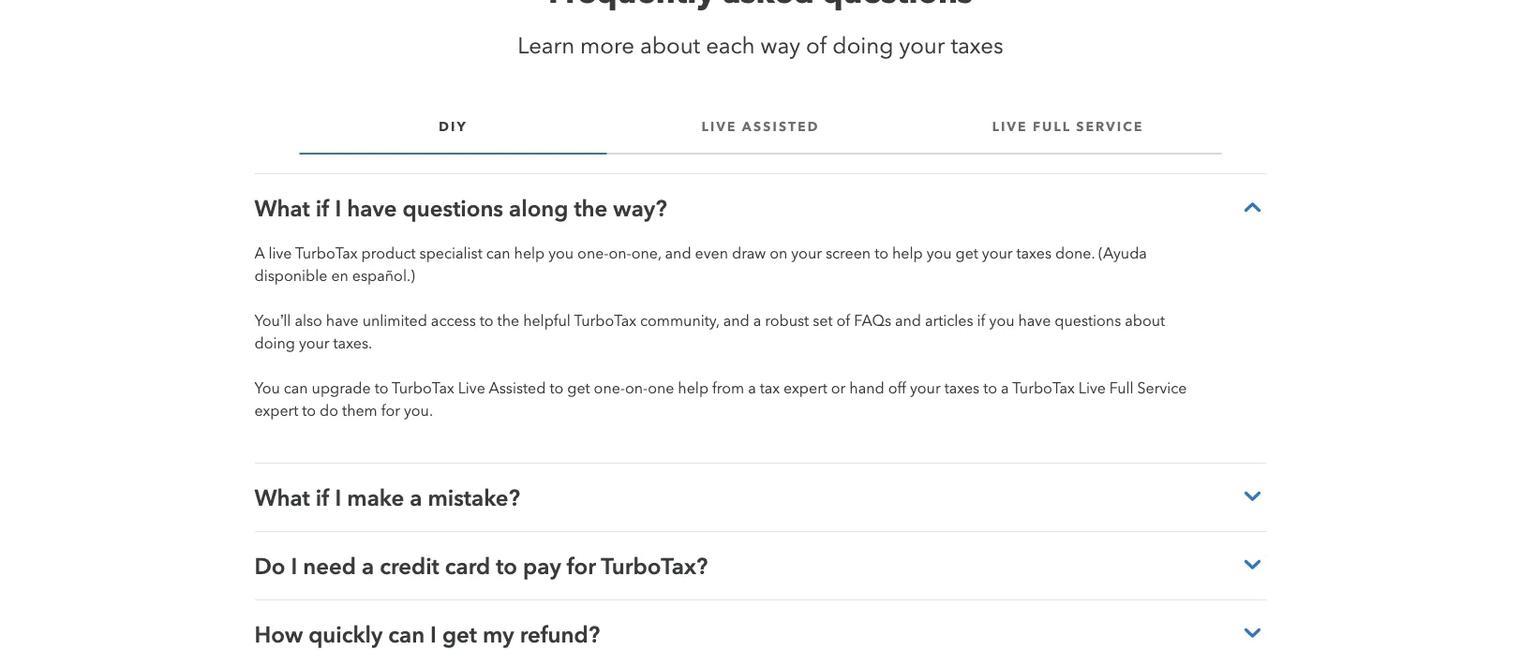 Task type: locate. For each thing, give the bounding box(es) containing it.
live left assisted
[[458, 379, 485, 397]]

2 vertical spatial taxes
[[945, 379, 980, 397]]

2 horizontal spatial and
[[895, 312, 922, 330]]

can right specialist
[[486, 244, 511, 262]]

questions inside the you'll also have unlimited access to the helpful turbotax community, and a robust set of faqs and articles if you have questions about doing your taxes.
[[1055, 312, 1122, 330]]

i left my
[[430, 621, 437, 648]]

also
[[295, 312, 322, 330]]

1 vertical spatial expert
[[255, 402, 298, 420]]

i right do
[[291, 553, 297, 580]]

tab list
[[300, 98, 1222, 169]]

what for what if i have questions along the way?
[[255, 195, 310, 222]]

i left 'make'
[[335, 484, 342, 511]]

robust
[[765, 312, 809, 330]]

you inside the you'll also have unlimited access to the helpful turbotax community, and a robust set of faqs and articles if you have questions about doing your taxes.
[[990, 312, 1015, 330]]

need
[[303, 553, 356, 580]]

what if i have questions along the way? button
[[255, 174, 1267, 242]]

turbotax
[[295, 244, 358, 262], [574, 312, 637, 330], [392, 379, 454, 397], [1013, 379, 1075, 397]]

can
[[486, 244, 511, 262], [284, 379, 308, 397], [388, 621, 425, 648]]

1 vertical spatial can
[[284, 379, 308, 397]]

2 horizontal spatial can
[[486, 244, 511, 262]]

how quickly can i get my refund? button
[[255, 601, 1267, 651]]

1 horizontal spatial and
[[723, 312, 750, 330]]

done.
[[1056, 244, 1095, 262]]

help right "screen"
[[893, 244, 923, 262]]

2 horizontal spatial help
[[893, 244, 923, 262]]

1 vertical spatial get
[[567, 379, 590, 397]]

0 horizontal spatial of
[[806, 32, 827, 59]]

doing
[[833, 32, 894, 59], [255, 334, 295, 352]]

if up disponible
[[316, 195, 330, 222]]

doing right way at the top right
[[833, 32, 894, 59]]

for left you.
[[381, 402, 400, 420]]

even
[[695, 244, 728, 262]]

0 horizontal spatial questions
[[403, 195, 503, 222]]

questions down done.
[[1055, 312, 1122, 330]]

about inside the you'll also have unlimited access to the helpful turbotax community, and a robust set of faqs and articles if you have questions about doing your taxes.
[[1125, 312, 1165, 330]]

1 horizontal spatial get
[[567, 379, 590, 397]]

1 horizontal spatial of
[[837, 312, 851, 330]]

the left the way?
[[574, 195, 608, 222]]

0 vertical spatial can
[[486, 244, 511, 262]]

1 what from the top
[[255, 195, 310, 222]]

get inside dropdown button
[[442, 621, 477, 648]]

can inside you can upgrade to turbotax live assisted to get one-on-one help from a tax expert or hand off your taxes to a turbotax live full service expert to do them for you.
[[284, 379, 308, 397]]

if for what if i have questions along the way?
[[316, 195, 330, 222]]

you
[[549, 244, 574, 262], [927, 244, 952, 262], [990, 312, 1015, 330]]

1 horizontal spatial questions
[[1055, 312, 1122, 330]]

your
[[899, 32, 945, 59], [792, 244, 822, 262], [982, 244, 1013, 262], [299, 334, 330, 352], [910, 379, 941, 397]]

if
[[316, 195, 330, 222], [977, 312, 986, 330], [316, 484, 330, 511]]

live left full
[[1079, 379, 1106, 397]]

1 vertical spatial taxes
[[1017, 244, 1052, 262]]

on-
[[609, 244, 632, 262], [625, 379, 648, 397]]

a inside 'what if i make a mistake?' dropdown button
[[410, 484, 422, 511]]

have
[[347, 195, 397, 222], [326, 312, 359, 330], [1019, 312, 1051, 330]]

can inside dropdown button
[[388, 621, 425, 648]]

2 vertical spatial if
[[316, 484, 330, 511]]

to left do at the left of the page
[[302, 402, 316, 420]]

1 vertical spatial on-
[[625, 379, 648, 397]]

what up live
[[255, 195, 310, 222]]

2 horizontal spatial get
[[956, 244, 979, 262]]

taxes inside you can upgrade to turbotax live assisted to get one-on-one help from a tax expert or hand off your taxes to a turbotax live full service expert to do them for you.
[[945, 379, 980, 397]]

one- left the 'one,'
[[578, 244, 609, 262]]

what if i make a mistake?
[[255, 484, 520, 511]]

refund?
[[520, 621, 600, 648]]

help right one
[[678, 379, 709, 397]]

1 horizontal spatial the
[[574, 195, 608, 222]]

of right way at the top right
[[806, 32, 827, 59]]

the
[[574, 195, 608, 222], [497, 312, 520, 330]]

0 horizontal spatial and
[[665, 244, 692, 262]]

1 vertical spatial one-
[[594, 379, 625, 397]]

0 vertical spatial questions
[[403, 195, 503, 222]]

get
[[956, 244, 979, 262], [567, 379, 590, 397], [442, 621, 477, 648]]

helpful
[[523, 312, 571, 330]]

2 vertical spatial get
[[442, 621, 477, 648]]

on- down community,
[[625, 379, 648, 397]]

you'll
[[255, 312, 291, 330]]

2 horizontal spatial you
[[990, 312, 1015, 330]]

to inside the you'll also have unlimited access to the helpful turbotax community, and a robust set of faqs and articles if you have questions about doing your taxes.
[[480, 312, 494, 330]]

along
[[509, 195, 569, 222]]

turbotax up en
[[295, 244, 358, 262]]

about left each
[[640, 32, 701, 59]]

0 horizontal spatial doing
[[255, 334, 295, 352]]

questions
[[403, 195, 503, 222], [1055, 312, 1122, 330]]

to right "screen"
[[875, 244, 889, 262]]

the for way?
[[574, 195, 608, 222]]

what up do
[[255, 484, 310, 511]]

what
[[255, 195, 310, 222], [255, 484, 310, 511]]

screen
[[826, 244, 871, 262]]

turbotax inside a live turbotax product specialist can help you one-on-one, and even draw on your screen to help you get your taxes done. (ayuda disponible en español.)
[[295, 244, 358, 262]]

expert down you
[[255, 402, 298, 420]]

español.)
[[352, 267, 415, 285]]

0 horizontal spatial for
[[381, 402, 400, 420]]

access
[[431, 312, 476, 330]]

way
[[761, 32, 801, 59]]

1 horizontal spatial for
[[567, 553, 596, 580]]

0 horizontal spatial expert
[[255, 402, 298, 420]]

your inside you can upgrade to turbotax live assisted to get one-on-one help from a tax expert or hand off your taxes to a turbotax live full service expert to do them for you.
[[910, 379, 941, 397]]

get left my
[[442, 621, 477, 648]]

you
[[255, 379, 280, 397]]

expert
[[784, 379, 828, 397], [255, 402, 298, 420]]

on- down the way?
[[609, 244, 632, 262]]

and right faqs
[[895, 312, 922, 330]]

from
[[713, 379, 745, 397]]

0 vertical spatial expert
[[784, 379, 828, 397]]

more
[[580, 32, 635, 59]]

about up the service
[[1125, 312, 1165, 330]]

to
[[875, 244, 889, 262], [480, 312, 494, 330], [375, 379, 389, 397], [550, 379, 564, 397], [984, 379, 998, 397], [302, 402, 316, 420], [496, 553, 518, 580]]

1 vertical spatial of
[[837, 312, 851, 330]]

what for what if i make a mistake?
[[255, 484, 310, 511]]

for right pay
[[567, 553, 596, 580]]

a inside the you'll also have unlimited access to the helpful turbotax community, and a robust set of faqs and articles if you have questions about doing your taxes.
[[753, 312, 761, 330]]

0 vertical spatial about
[[640, 32, 701, 59]]

for
[[381, 402, 400, 420], [567, 553, 596, 580]]

1 live from the left
[[458, 379, 485, 397]]

1 horizontal spatial can
[[388, 621, 425, 648]]

1 vertical spatial about
[[1125, 312, 1165, 330]]

can inside a live turbotax product specialist can help you one-on-one, and even draw on your screen to help you get your taxes done. (ayuda disponible en español.)
[[486, 244, 511, 262]]

one-
[[578, 244, 609, 262], [594, 379, 625, 397]]

0 vertical spatial of
[[806, 32, 827, 59]]

assisted
[[489, 379, 546, 397]]

your inside the you'll also have unlimited access to the helpful turbotax community, and a robust set of faqs and articles if you have questions about doing your taxes.
[[299, 334, 330, 352]]

get up articles
[[956, 244, 979, 262]]

if right articles
[[977, 312, 986, 330]]

0 horizontal spatial get
[[442, 621, 477, 648]]

0 horizontal spatial help
[[514, 244, 545, 262]]

of right "set"
[[837, 312, 851, 330]]

1 horizontal spatial expert
[[784, 379, 828, 397]]

have right articles
[[1019, 312, 1051, 330]]

0 vertical spatial the
[[574, 195, 608, 222]]

if left 'make'
[[316, 484, 330, 511]]

you right articles
[[990, 312, 1015, 330]]

and left robust
[[723, 312, 750, 330]]

questions inside dropdown button
[[403, 195, 503, 222]]

turbotax right the helpful
[[574, 312, 637, 330]]

to left pay
[[496, 553, 518, 580]]

0 horizontal spatial can
[[284, 379, 308, 397]]

turbotax left full
[[1013, 379, 1075, 397]]

and right the 'one,'
[[665, 244, 692, 262]]

doing down you'll
[[255, 334, 295, 352]]

0 horizontal spatial you
[[549, 244, 574, 262]]

you.
[[404, 402, 433, 420]]

1 horizontal spatial you
[[927, 244, 952, 262]]

you down along
[[549, 244, 574, 262]]

the left the helpful
[[497, 312, 520, 330]]

can right quickly at bottom left
[[388, 621, 425, 648]]

you'll also have unlimited access to the helpful turbotax community, and a robust set of faqs and articles if you have questions about doing your taxes.
[[255, 312, 1165, 352]]

about
[[640, 32, 701, 59], [1125, 312, 1165, 330]]

can right you
[[284, 379, 308, 397]]

1 horizontal spatial doing
[[833, 32, 894, 59]]

0 vertical spatial doing
[[833, 32, 894, 59]]

0 vertical spatial on-
[[609, 244, 632, 262]]

if for what if i make a mistake?
[[316, 484, 330, 511]]

unlimited
[[363, 312, 427, 330]]

them
[[342, 402, 378, 420]]

one- inside you can upgrade to turbotax live assisted to get one-on-one help from a tax expert or hand off your taxes to a turbotax live full service expert to do them for you.
[[594, 379, 625, 397]]

1 vertical spatial questions
[[1055, 312, 1122, 330]]

i
[[335, 195, 342, 222], [335, 484, 342, 511], [291, 553, 297, 580], [430, 621, 437, 648]]

0 horizontal spatial live
[[458, 379, 485, 397]]

product
[[362, 244, 416, 262]]

0 horizontal spatial the
[[497, 312, 520, 330]]

expert left or
[[784, 379, 828, 397]]

help
[[514, 244, 545, 262], [893, 244, 923, 262], [678, 379, 709, 397]]

of
[[806, 32, 827, 59], [837, 312, 851, 330]]

to inside a live turbotax product specialist can help you one-on-one, and even draw on your screen to help you get your taxes done. (ayuda disponible en español.)
[[875, 244, 889, 262]]

hand
[[850, 379, 885, 397]]

1 vertical spatial what
[[255, 484, 310, 511]]

0 vertical spatial one-
[[578, 244, 609, 262]]

the inside dropdown button
[[574, 195, 608, 222]]

2 what from the top
[[255, 484, 310, 511]]

you for even
[[927, 244, 952, 262]]

to right off
[[984, 379, 998, 397]]

taxes inside a live turbotax product specialist can help you one-on-one, and even draw on your screen to help you get your taxes done. (ayuda disponible en español.)
[[1017, 244, 1052, 262]]

0 vertical spatial get
[[956, 244, 979, 262]]

for inside dropdown button
[[567, 553, 596, 580]]

0 vertical spatial what
[[255, 195, 310, 222]]

0 vertical spatial if
[[316, 195, 330, 222]]

get right assisted
[[567, 379, 590, 397]]

and
[[665, 244, 692, 262], [723, 312, 750, 330], [895, 312, 922, 330]]

1 vertical spatial if
[[977, 312, 986, 330]]

mistake?
[[428, 484, 520, 511]]

one- left one
[[594, 379, 625, 397]]

help down along
[[514, 244, 545, 262]]

1 horizontal spatial live
[[1079, 379, 1106, 397]]

the inside the you'll also have unlimited access to the helpful turbotax community, and a robust set of faqs and articles if you have questions about doing your taxes.
[[497, 312, 520, 330]]

turbotax up you.
[[392, 379, 454, 397]]

make
[[347, 484, 404, 511]]

2 vertical spatial can
[[388, 621, 425, 648]]

have up product at top
[[347, 195, 397, 222]]

1 horizontal spatial help
[[678, 379, 709, 397]]

questions up specialist
[[403, 195, 503, 222]]

to right the access
[[480, 312, 494, 330]]

you can upgrade to turbotax live assisted to get one-on-one help from a tax expert or hand off your taxes to a turbotax live full service expert to do them for you.
[[255, 379, 1187, 420]]

learn
[[518, 32, 575, 59]]

live
[[458, 379, 485, 397], [1079, 379, 1106, 397]]

a
[[753, 312, 761, 330], [748, 379, 756, 397], [1001, 379, 1009, 397], [410, 484, 422, 511], [362, 553, 374, 580]]

1 vertical spatial the
[[497, 312, 520, 330]]

on
[[770, 244, 788, 262]]

0 horizontal spatial about
[[640, 32, 701, 59]]

1 horizontal spatial about
[[1125, 312, 1165, 330]]

taxes
[[951, 32, 1004, 59], [1017, 244, 1052, 262], [945, 379, 980, 397]]

0 vertical spatial for
[[381, 402, 400, 420]]

1 vertical spatial doing
[[255, 334, 295, 352]]

1 vertical spatial for
[[567, 553, 596, 580]]

you up articles
[[927, 244, 952, 262]]



Task type: vqa. For each thing, say whether or not it's contained in the screenshot.
mean?
no



Task type: describe. For each thing, give the bounding box(es) containing it.
what if i have questions along the way?
[[255, 195, 667, 222]]

full
[[1110, 379, 1134, 397]]

0 vertical spatial taxes
[[951, 32, 1004, 59]]

faqs
[[854, 312, 892, 330]]

or
[[831, 379, 846, 397]]

draw
[[732, 244, 766, 262]]

do i need a credit card to pay for turbotax?
[[255, 553, 708, 580]]

how
[[255, 621, 303, 648]]

way?
[[613, 195, 667, 222]]

do
[[320, 402, 339, 420]]

set
[[813, 312, 833, 330]]

to right assisted
[[550, 379, 564, 397]]

on- inside a live turbotax product specialist can help you one-on-one, and even draw on your screen to help you get your taxes done. (ayuda disponible en español.)
[[609, 244, 632, 262]]

2 live from the left
[[1079, 379, 1106, 397]]

get inside you can upgrade to turbotax live assisted to get one-on-one help from a tax expert or hand off your taxes to a turbotax live full service expert to do them for you.
[[567, 379, 590, 397]]

a live turbotax product specialist can help you one-on-one, and even draw on your screen to help you get your taxes done. (ayuda disponible en español.)
[[255, 244, 1147, 285]]

service
[[1138, 379, 1187, 397]]

you for robust
[[990, 312, 1015, 330]]

disponible
[[255, 267, 328, 285]]

if inside the you'll also have unlimited access to the helpful turbotax community, and a robust set of faqs and articles if you have questions about doing your taxes.
[[977, 312, 986, 330]]

a inside 'do i need a credit card to pay for turbotax?' dropdown button
[[362, 553, 374, 580]]

turbotax?
[[601, 553, 708, 580]]

pay
[[523, 553, 561, 580]]

my
[[483, 621, 514, 648]]

have inside dropdown button
[[347, 195, 397, 222]]

help inside you can upgrade to turbotax live assisted to get one-on-one help from a tax expert or hand off your taxes to a turbotax live full service expert to do them for you.
[[678, 379, 709, 397]]

taxes.
[[333, 334, 372, 352]]

off
[[888, 379, 907, 397]]

one,
[[632, 244, 661, 262]]

specialist
[[420, 244, 483, 262]]

one
[[648, 379, 674, 397]]

i up en
[[335, 195, 342, 222]]

on- inside you can upgrade to turbotax live assisted to get one-on-one help from a tax expert or hand off your taxes to a turbotax live full service expert to do them for you.
[[625, 379, 648, 397]]

upgrade
[[312, 379, 371, 397]]

community,
[[640, 312, 720, 330]]

to up them
[[375, 379, 389, 397]]

en
[[331, 267, 349, 285]]

the for helpful
[[497, 312, 520, 330]]

each
[[706, 32, 755, 59]]

a
[[255, 244, 265, 262]]

turbotax inside the you'll also have unlimited access to the helpful turbotax community, and a robust set of faqs and articles if you have questions about doing your taxes.
[[574, 312, 637, 330]]

doing inside the you'll also have unlimited access to the helpful turbotax community, and a robust set of faqs and articles if you have questions about doing your taxes.
[[255, 334, 295, 352]]

card
[[445, 553, 491, 580]]

live
[[269, 244, 292, 262]]

tax
[[760, 379, 780, 397]]

learn more about each way of doing your taxes
[[518, 32, 1004, 59]]

for inside you can upgrade to turbotax live assisted to get one-on-one help from a tax expert or hand off your taxes to a turbotax live full service expert to do them for you.
[[381, 402, 400, 420]]

have up taxes.
[[326, 312, 359, 330]]

one- inside a live turbotax product specialist can help you one-on-one, and even draw on your screen to help you get your taxes done. (ayuda disponible en español.)
[[578, 244, 609, 262]]

i inside dropdown button
[[430, 621, 437, 648]]

to inside dropdown button
[[496, 553, 518, 580]]

quickly
[[309, 621, 383, 648]]

articles
[[925, 312, 974, 330]]

how quickly can i get my refund?
[[255, 621, 600, 648]]

do i need a credit card to pay for turbotax? button
[[255, 533, 1267, 600]]

get inside a live turbotax product specialist can help you one-on-one, and even draw on your screen to help you get your taxes done. (ayuda disponible en español.)
[[956, 244, 979, 262]]

what if i make a mistake? button
[[255, 464, 1267, 532]]

of inside the you'll also have unlimited access to the helpful turbotax community, and a robust set of faqs and articles if you have questions about doing your taxes.
[[837, 312, 851, 330]]

(ayuda
[[1099, 244, 1147, 262]]

credit
[[380, 553, 439, 580]]

do
[[255, 553, 285, 580]]

and inside a live turbotax product specialist can help you one-on-one, and even draw on your screen to help you get your taxes done. (ayuda disponible en español.)
[[665, 244, 692, 262]]



